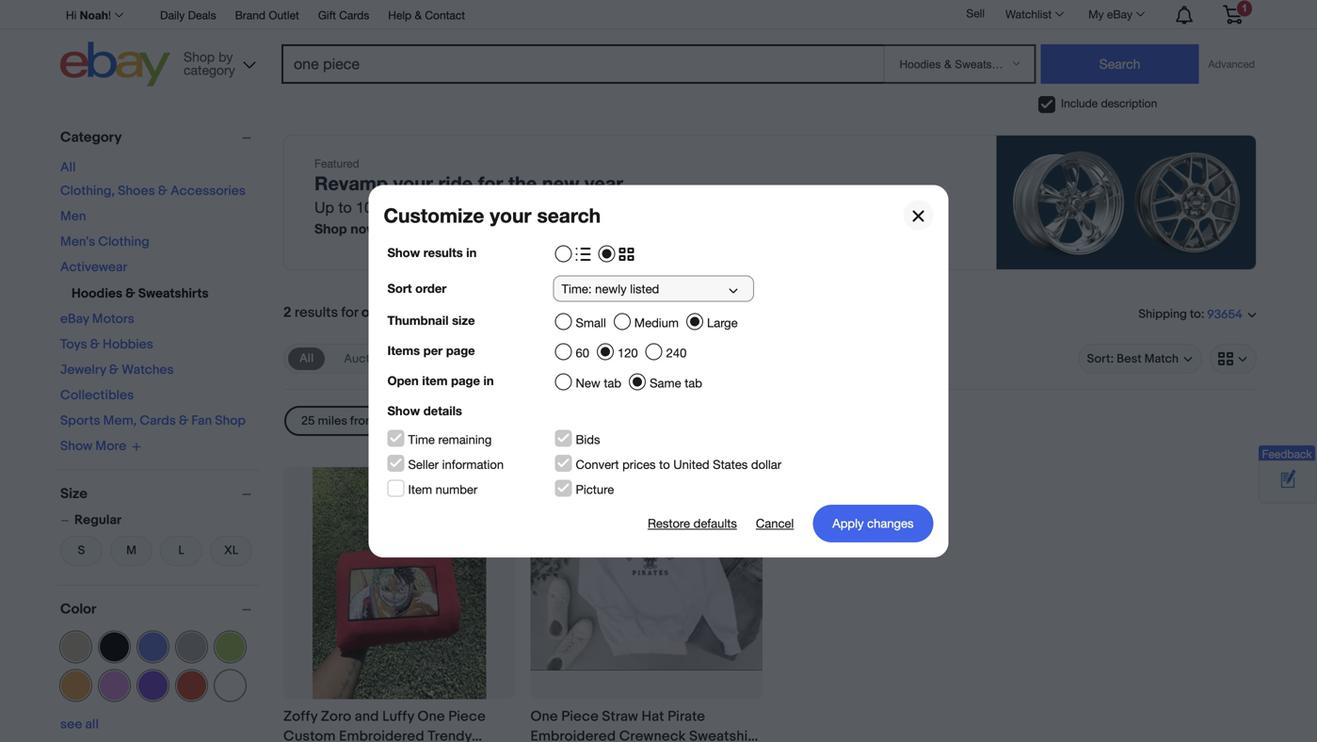 Task type: locate. For each thing, give the bounding box(es) containing it.
cards inside 'gift cards' link
[[339, 8, 369, 22]]

& right toys on the top of page
[[90, 337, 100, 353]]

your inside dialog
[[490, 203, 532, 227]]

2 one from the left
[[531, 708, 558, 725]]

1 vertical spatial page
[[451, 373, 480, 388]]

medium
[[635, 315, 679, 330]]

customize your search dialog
[[0, 0, 1318, 742]]

clothing, shoes & accessories link
[[60, 183, 246, 199]]

show up "sort"
[[388, 245, 420, 260]]

results up order
[[424, 245, 463, 260]]

more
[[95, 438, 126, 454]]

tab right new
[[604, 376, 622, 390]]

new
[[542, 172, 580, 195]]

activewear link
[[60, 260, 127, 276]]

gift cards
[[318, 8, 369, 22]]

featured
[[315, 157, 359, 170]]

0 vertical spatial your
[[393, 172, 433, 195]]

new
[[576, 376, 601, 390]]

year
[[585, 172, 624, 195]]

show down open
[[388, 403, 420, 418]]

shop for revamp
[[315, 221, 347, 236]]

embroidered
[[339, 728, 425, 742], [531, 728, 616, 742]]

1 vertical spatial all
[[300, 351, 314, 366]]

1 tab from the left
[[604, 376, 622, 390]]

one left straw
[[531, 708, 558, 725]]

ebay up toys on the top of page
[[60, 311, 89, 327]]

shop inside ebay motors toys & hobbies jewelry & watches collectibles sports mem, cards & fan shop
[[215, 413, 246, 429]]

shop right fan
[[215, 413, 246, 429]]

now
[[351, 221, 377, 236]]

all link up clothing,
[[60, 160, 76, 176]]

1 vertical spatial for
[[341, 304, 358, 321]]

your up off
[[393, 172, 433, 195]]

details
[[424, 403, 462, 418]]

motors
[[92, 311, 134, 327]]

sell
[[967, 7, 985, 20]]

1 vertical spatial results
[[295, 304, 338, 321]]

revamp your ride for the new year region
[[284, 135, 1258, 270]]

embroidered down straw
[[531, 728, 616, 742]]

ebay inside ebay motors toys & hobbies jewelry & watches collectibles sports mem, cards & fan shop
[[60, 311, 89, 327]]

& inside clothing, shoes & accessories men men's clothing
[[158, 183, 168, 199]]

piece left straw
[[562, 708, 599, 725]]

small
[[576, 315, 606, 330]]

0 vertical spatial results
[[424, 245, 463, 260]]

1 vertical spatial ebay
[[60, 311, 89, 327]]

0 vertical spatial to
[[339, 199, 352, 216]]

page right per
[[446, 343, 475, 358]]

thumbnail size
[[388, 313, 475, 328]]

to right up
[[339, 199, 352, 216]]

1 horizontal spatial ebay
[[1108, 8, 1133, 21]]

1 vertical spatial shop
[[215, 413, 246, 429]]

1 horizontal spatial all link
[[288, 348, 325, 370]]

1 horizontal spatial cards
[[339, 8, 369, 22]]

1 horizontal spatial embroidered
[[531, 728, 616, 742]]

m
[[126, 544, 136, 558]]

convert
[[576, 457, 619, 472]]

zoro
[[321, 708, 352, 725]]

brand
[[235, 8, 266, 22]]

2 results for one piece
[[284, 304, 425, 321]]

0 vertical spatial cards
[[339, 8, 369, 22]]

tab right same at the bottom of page
[[685, 376, 703, 390]]

0 horizontal spatial ebay
[[60, 311, 89, 327]]

0 horizontal spatial results
[[295, 304, 338, 321]]

regular
[[74, 512, 122, 528]]

piece
[[449, 708, 486, 725], [562, 708, 599, 725]]

your shopping cart contains 1 item image
[[1223, 5, 1244, 24]]

0 horizontal spatial piece
[[449, 708, 486, 725]]

one piece straw hat pirate embroidered crewneck sweatshir
[[531, 708, 759, 742]]

results inside customize your search dialog
[[424, 245, 463, 260]]

shop inside featured revamp your ride for the new year up to 10% off select wheels shop now
[[315, 221, 347, 236]]

all left auction
[[300, 351, 314, 366]]

customize your search
[[384, 203, 601, 227]]

item
[[422, 373, 448, 388]]

1 horizontal spatial shop
[[315, 221, 347, 236]]

s
[[78, 544, 85, 558]]

your down the
[[490, 203, 532, 227]]

shop for motors
[[215, 413, 246, 429]]

prices
[[623, 457, 656, 472]]

in down the buy it now link
[[484, 373, 494, 388]]

1 piece from the left
[[449, 708, 486, 725]]

fan
[[191, 413, 212, 429]]

None submit
[[1041, 44, 1200, 84]]

0 horizontal spatial all link
[[60, 160, 76, 176]]

0 horizontal spatial cards
[[140, 413, 176, 429]]

the
[[509, 172, 537, 195]]

auction link
[[333, 348, 398, 370]]

0 vertical spatial for
[[478, 172, 503, 195]]

include description
[[1062, 97, 1158, 110]]

show down sports
[[60, 438, 92, 454]]

0 vertical spatial all
[[60, 160, 76, 176]]

crewneck
[[620, 728, 686, 742]]

show for show results in
[[388, 245, 420, 260]]

ebay right my
[[1108, 8, 1133, 21]]

thumbnail
[[388, 313, 449, 328]]

1 horizontal spatial results
[[424, 245, 463, 260]]

2 piece from the left
[[562, 708, 599, 725]]

embroidered down and
[[339, 728, 425, 742]]

for left one
[[341, 304, 358, 321]]

0 vertical spatial shop
[[315, 221, 347, 236]]

0 horizontal spatial for
[[341, 304, 358, 321]]

1 horizontal spatial one
[[531, 708, 558, 725]]

1 vertical spatial your
[[490, 203, 532, 227]]

luffy
[[383, 708, 414, 725]]

to right prices
[[659, 457, 670, 472]]

& up the motors
[[125, 286, 135, 302]]

page
[[446, 343, 475, 358], [451, 373, 480, 388]]

all up clothing,
[[60, 160, 76, 176]]

in down customize your search
[[467, 245, 477, 260]]

0 vertical spatial show
[[388, 245, 420, 260]]

defaults
[[694, 516, 737, 531]]

daily
[[160, 8, 185, 22]]

2 vertical spatial show
[[60, 438, 92, 454]]

& right shoes on the top
[[158, 183, 168, 199]]

search inside customize your search dialog
[[537, 203, 601, 227]]

show for show details
[[388, 403, 420, 418]]

sports mem, cards & fan shop link
[[60, 413, 246, 429]]

piece right luffy at the bottom left
[[449, 708, 486, 725]]

1 embroidered from the left
[[339, 728, 425, 742]]

1 horizontal spatial your
[[490, 203, 532, 227]]

large
[[707, 315, 738, 330]]

1 vertical spatial show
[[388, 403, 420, 418]]

1 horizontal spatial tab
[[685, 376, 703, 390]]

1 horizontal spatial piece
[[562, 708, 599, 725]]

one
[[362, 304, 386, 321]]

1 horizontal spatial to
[[659, 457, 670, 472]]

help & contact
[[388, 8, 465, 22]]

0 horizontal spatial embroidered
[[339, 728, 425, 742]]

for inside featured revamp your ride for the new year up to 10% off select wheels shop now
[[478, 172, 503, 195]]

results right 2
[[295, 304, 338, 321]]

1 one from the left
[[418, 708, 445, 725]]

per
[[424, 343, 443, 358]]

2 tab from the left
[[685, 376, 703, 390]]

show more
[[60, 438, 126, 454]]

1 vertical spatial in
[[484, 373, 494, 388]]

time remaining
[[408, 432, 492, 447]]

for
[[478, 172, 503, 195], [341, 304, 358, 321]]

0 horizontal spatial your
[[393, 172, 433, 195]]

order
[[416, 281, 447, 296]]

hobbies
[[103, 337, 153, 353]]

show more button
[[60, 438, 142, 454]]

0 horizontal spatial in
[[467, 245, 477, 260]]

see all
[[60, 717, 99, 733]]

for up wheels
[[478, 172, 503, 195]]

featured revamp your ride for the new year up to 10% off select wheels shop now
[[315, 157, 624, 236]]

& inside the account navigation
[[415, 8, 422, 22]]

save this search button
[[437, 297, 576, 329]]

custom
[[284, 728, 336, 742]]

0 horizontal spatial shop
[[215, 413, 246, 429]]

jewelry & watches link
[[60, 362, 174, 378]]

all link down 2
[[288, 348, 325, 370]]

search inside save this search button
[[534, 305, 570, 320]]

cards right gift
[[339, 8, 369, 22]]

1 horizontal spatial for
[[478, 172, 503, 195]]

page down now
[[451, 373, 480, 388]]

hat
[[642, 708, 665, 725]]

1 horizontal spatial in
[[484, 373, 494, 388]]

results
[[424, 245, 463, 260], [295, 304, 338, 321]]

search right this
[[534, 305, 570, 320]]

1 horizontal spatial all
[[300, 351, 314, 366]]

2 embroidered from the left
[[531, 728, 616, 742]]

l link
[[160, 534, 203, 568]]

one right luffy at the bottom left
[[418, 708, 445, 725]]

cards inside ebay motors toys & hobbies jewelry & watches collectibles sports mem, cards & fan shop
[[140, 413, 176, 429]]

zoffy zoro and luffy one piece custom embroidered trend heading
[[284, 708, 486, 742]]

25 miles from 93654 link
[[284, 406, 446, 436]]

one piece straw hat pirate embroidered crewneck sweatshir link
[[531, 707, 763, 742]]

same tab
[[650, 376, 703, 390]]

search down new
[[537, 203, 601, 227]]

cards right the mem,
[[140, 413, 176, 429]]

item number
[[408, 482, 478, 497]]

0 horizontal spatial to
[[339, 199, 352, 216]]

activewear
[[60, 260, 127, 276]]

1 vertical spatial search
[[534, 305, 570, 320]]

tab for same tab
[[685, 376, 703, 390]]

shop down up
[[315, 221, 347, 236]]

show details
[[388, 403, 462, 418]]

1 vertical spatial cards
[[140, 413, 176, 429]]

banner
[[60, 0, 1258, 91]]

buy it now link
[[406, 348, 486, 370]]

0 vertical spatial ebay
[[1108, 8, 1133, 21]]

0 vertical spatial page
[[446, 343, 475, 358]]

1 vertical spatial to
[[659, 457, 670, 472]]

convert prices to united states dollar
[[576, 457, 782, 472]]

0 horizontal spatial tab
[[604, 376, 622, 390]]

0 vertical spatial search
[[537, 203, 601, 227]]

new tab
[[576, 376, 622, 390]]

& right the help
[[415, 8, 422, 22]]

restore
[[648, 516, 690, 531]]

0 horizontal spatial all
[[60, 160, 76, 176]]

color button
[[60, 601, 260, 618]]

ebay
[[1108, 8, 1133, 21], [60, 311, 89, 327]]

cancel button
[[756, 505, 794, 542]]

l
[[178, 544, 184, 558]]

cancel
[[756, 516, 794, 531]]

0 horizontal spatial one
[[418, 708, 445, 725]]



Task type: vqa. For each thing, say whether or not it's contained in the screenshot.
left "Crossbody"
no



Task type: describe. For each thing, give the bounding box(es) containing it.
one piece straw hat pirate embroidered crewneck sweatshirt trendy anime image
[[531, 496, 763, 671]]

piece
[[389, 304, 425, 321]]

contact
[[425, 8, 465, 22]]

wheels
[[458, 199, 505, 216]]

changes
[[868, 516, 914, 531]]

one piece straw hat pirate embroidered crewneck sweatshir heading
[[531, 708, 759, 742]]

collectibles link
[[60, 388, 134, 404]]

93654
[[379, 414, 414, 428]]

buy
[[417, 352, 437, 366]]

clothing
[[98, 234, 150, 250]]

one inside one piece straw hat pirate embroidered crewneck sweatshir
[[531, 708, 558, 725]]

apply changes button
[[813, 505, 934, 542]]

1 vertical spatial all link
[[288, 348, 325, 370]]

tab for new tab
[[604, 376, 622, 390]]

advanced
[[1209, 58, 1256, 70]]

remaining
[[439, 432, 492, 447]]

search for customize your search
[[537, 203, 601, 227]]

pirate
[[668, 708, 706, 725]]

states
[[713, 457, 748, 472]]

apply
[[833, 516, 864, 531]]

size
[[60, 486, 87, 503]]

seller information
[[408, 457, 504, 472]]

my ebay link
[[1079, 3, 1154, 25]]

gift
[[318, 8, 336, 22]]

your inside featured revamp your ride for the new year up to 10% off select wheels shop now
[[393, 172, 433, 195]]

show for show more
[[60, 438, 92, 454]]

customize
[[384, 203, 485, 227]]

include
[[1062, 97, 1098, 110]]

0 vertical spatial in
[[467, 245, 477, 260]]

size button
[[60, 486, 260, 503]]

account navigation
[[60, 0, 1258, 29]]

buy it now
[[417, 352, 475, 366]]

this
[[511, 305, 530, 320]]

men's clothing link
[[60, 234, 150, 250]]

description
[[1102, 97, 1158, 110]]

items per page
[[388, 343, 475, 358]]

sell link
[[958, 7, 994, 20]]

& left fan
[[179, 413, 189, 429]]

watches
[[122, 362, 174, 378]]

brand outlet
[[235, 8, 299, 22]]

men link
[[60, 209, 86, 225]]

embroidered inside zoffy zoro and luffy one piece custom embroidered trend
[[339, 728, 425, 742]]

save
[[480, 305, 507, 320]]

xl
[[224, 544, 238, 558]]

advanced link
[[1200, 45, 1256, 83]]

apply changes
[[833, 516, 914, 531]]

2
[[284, 304, 291, 321]]

page for item
[[451, 373, 480, 388]]

none submit inside banner
[[1041, 44, 1200, 84]]

one inside zoffy zoro and luffy one piece custom embroidered trend
[[418, 708, 445, 725]]

embroidered inside one piece straw hat pirate embroidered crewneck sweatshir
[[531, 728, 616, 742]]

hoodies & sweatshirts
[[72, 286, 209, 302]]

my
[[1089, 8, 1104, 21]]

& down toys & hobbies link
[[109, 362, 119, 378]]

open
[[388, 373, 419, 388]]

toys
[[60, 337, 87, 353]]

banner containing sell
[[60, 0, 1258, 91]]

off
[[392, 199, 410, 216]]

help
[[388, 8, 412, 22]]

page for per
[[446, 343, 475, 358]]

clothing,
[[60, 183, 115, 199]]

sort order
[[388, 281, 447, 296]]

xl link
[[210, 534, 252, 568]]

auction
[[344, 352, 387, 366]]

open item page in
[[388, 373, 494, 388]]

help & contact link
[[388, 6, 465, 26]]

items
[[388, 343, 420, 358]]

ebay motors toys & hobbies jewelry & watches collectibles sports mem, cards & fan shop
[[60, 311, 246, 429]]

sort
[[388, 281, 412, 296]]

m link
[[110, 534, 153, 568]]

show results in
[[388, 245, 477, 260]]

results for in
[[424, 245, 463, 260]]

0 vertical spatial all link
[[60, 160, 76, 176]]

to inside featured revamp your ride for the new year up to 10% off select wheels shop now
[[339, 199, 352, 216]]

25
[[301, 414, 315, 428]]

ebay inside the account navigation
[[1108, 8, 1133, 21]]

collectibles
[[60, 388, 134, 404]]

straw
[[602, 708, 639, 725]]

outlet
[[269, 8, 299, 22]]

regular button
[[60, 512, 260, 528]]

gift cards link
[[318, 6, 369, 26]]

category
[[60, 129, 122, 146]]

zoffy zoro and luffy one piece custom embroidered trendy crewneck sweatshirt image
[[313, 467, 487, 699]]

to inside dialog
[[659, 457, 670, 472]]

color
[[60, 601, 96, 618]]

sweatshirts
[[138, 286, 209, 302]]

see all button
[[60, 717, 99, 733]]

dollar
[[752, 457, 782, 472]]

zoffy zoro and luffy one piece custom embroidered trend
[[284, 708, 486, 742]]

information
[[442, 457, 504, 472]]

it
[[440, 352, 447, 366]]

results for for
[[295, 304, 338, 321]]

and
[[355, 708, 379, 725]]

piece inside zoffy zoro and luffy one piece custom embroidered trend
[[449, 708, 486, 725]]

same
[[650, 376, 682, 390]]

ride
[[438, 172, 473, 195]]

time
[[408, 432, 435, 447]]

clothing, shoes & accessories men men's clothing
[[60, 183, 246, 250]]

picture
[[576, 482, 614, 497]]

All selected text field
[[300, 350, 314, 367]]

hoodies
[[72, 286, 123, 302]]

ebay motors link
[[60, 311, 134, 327]]

s link
[[60, 534, 103, 568]]

men's
[[60, 234, 95, 250]]

accessories
[[171, 183, 246, 199]]

piece inside one piece straw hat pirate embroidered crewneck sweatshir
[[562, 708, 599, 725]]

all
[[85, 717, 99, 733]]

search for save this search
[[534, 305, 570, 320]]



